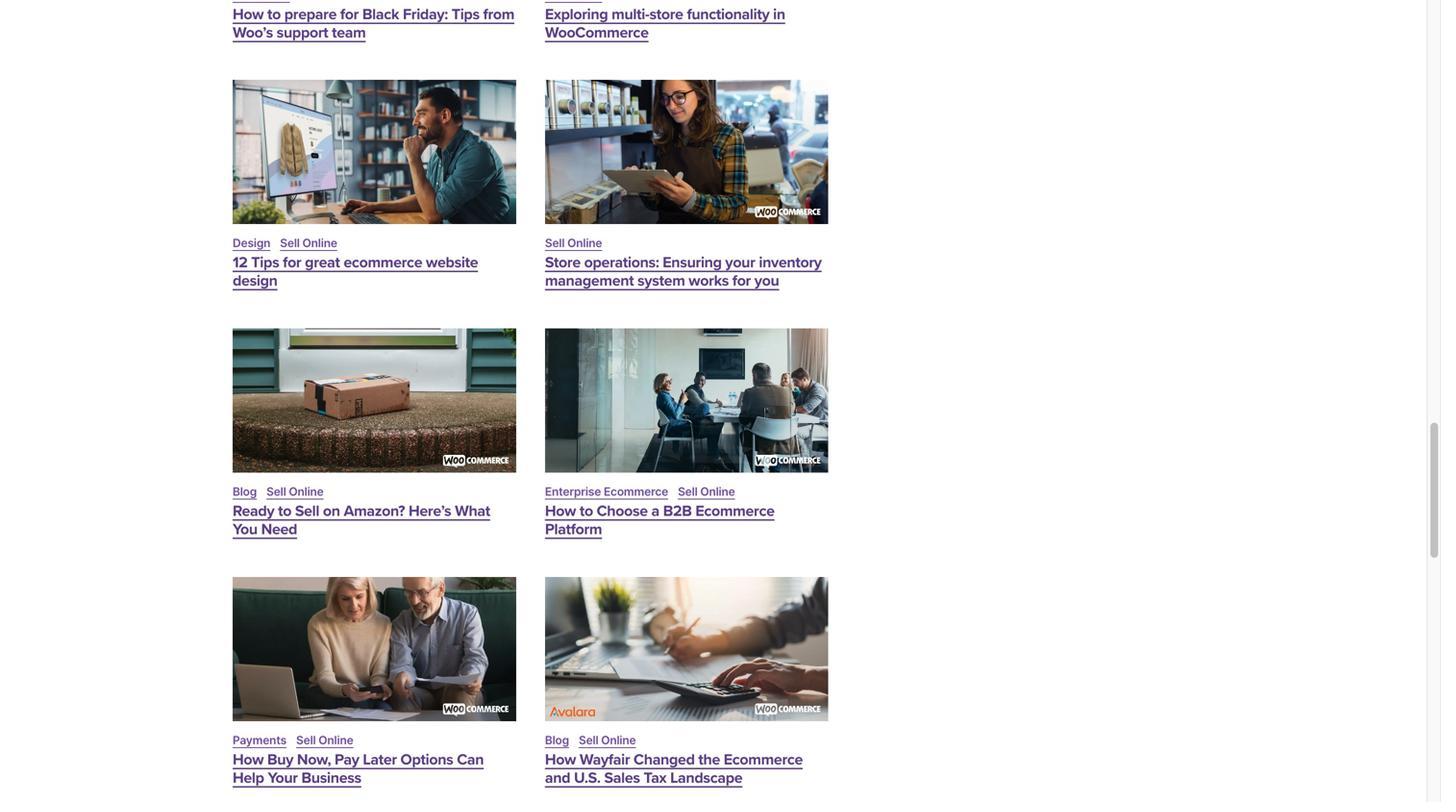 Task type: locate. For each thing, give the bounding box(es) containing it.
pay
[[335, 751, 359, 769]]

design
[[233, 272, 278, 290]]

how down enterprise
[[545, 502, 576, 520]]

online up pay at the bottom left
[[319, 733, 353, 747]]

blog link up the ready
[[233, 485, 257, 499]]

to inside 'enterprise ecommerce sell online how to choose a b2b ecommerce platform'
[[580, 502, 593, 520]]

to right the ready
[[278, 502, 291, 520]]

how inside how to prepare for black friday: tips from woo's support team
[[233, 5, 264, 23]]

landscape
[[670, 769, 743, 787]]

sell online link for how wayfair changed the ecommerce and u.s. sales tax landscape
[[579, 733, 636, 747]]

to left the 'prepare'
[[267, 5, 281, 23]]

ecommerce
[[604, 485, 669, 499], [696, 502, 775, 520], [724, 751, 803, 769]]

ready to sell on amazon? here's what you need link
[[233, 502, 490, 539]]

here's
[[409, 502, 451, 520]]

12
[[233, 254, 248, 272]]

your
[[268, 769, 298, 787]]

online for 12 tips for great ecommerce website design
[[303, 236, 337, 250]]

changed
[[634, 751, 695, 769]]

your
[[726, 254, 756, 272]]

tips left 'from' at the top left
[[452, 5, 480, 23]]

how
[[233, 5, 264, 23], [545, 502, 576, 520], [233, 751, 264, 769], [545, 751, 576, 769]]

exploring multi-store functionality in woocommerce
[[545, 5, 786, 42]]

ecommerce right the
[[724, 751, 803, 769]]

sell
[[280, 236, 300, 250], [545, 236, 565, 250], [267, 485, 286, 499], [678, 485, 698, 499], [295, 502, 319, 520], [296, 733, 316, 747], [579, 733, 599, 747]]

sell up wayfair
[[579, 733, 599, 747]]

blog link for how wayfair changed the ecommerce and u.s. sales tax landscape
[[545, 733, 569, 747]]

for left you
[[733, 272, 751, 290]]

2 vertical spatial ecommerce
[[724, 751, 803, 769]]

works
[[689, 272, 729, 290]]

online up great
[[303, 236, 337, 250]]

multi-
[[612, 5, 650, 23]]

2 horizontal spatial for
[[733, 272, 751, 290]]

0 horizontal spatial blog
[[233, 485, 257, 499]]

prepare
[[284, 5, 337, 23]]

inventory
[[759, 254, 822, 272]]

1 horizontal spatial blog link
[[545, 733, 569, 747]]

for inside design sell online 12 tips for great ecommerce website design
[[283, 254, 301, 272]]

enterprise ecommerce link
[[545, 485, 669, 499]]

0 vertical spatial blog link
[[233, 485, 257, 499]]

0 horizontal spatial blog link
[[233, 485, 257, 499]]

blog inside blog sell online ready to sell on amazon? here's what you need
[[233, 485, 257, 499]]

for left great
[[283, 254, 301, 272]]

blog for ready to sell on amazon? here's what you need
[[233, 485, 257, 499]]

sell left the on
[[295, 502, 319, 520]]

a
[[652, 502, 660, 520]]

for left 'black'
[[340, 5, 359, 23]]

how down payments link
[[233, 751, 264, 769]]

0 vertical spatial tips
[[452, 5, 480, 23]]

online up the on
[[289, 485, 324, 499]]

for
[[340, 5, 359, 23], [283, 254, 301, 272], [733, 272, 751, 290]]

payments link
[[233, 733, 287, 747]]

how left support
[[233, 5, 264, 23]]

how to choose a b2b ecommerce platform image
[[545, 329, 829, 473]]

12 tips for great ecommerce website design image
[[233, 80, 516, 224]]

ecommerce inside blog sell online how wayfair changed the ecommerce and u.s. sales tax landscape
[[724, 751, 803, 769]]

1 vertical spatial blog link
[[545, 733, 569, 747]]

to
[[267, 5, 281, 23], [278, 502, 291, 520], [580, 502, 593, 520]]

sell online link up great
[[280, 236, 337, 250]]

and
[[545, 769, 571, 787]]

how buy now, pay later options can help your business link
[[233, 751, 484, 787]]

blog up and
[[545, 733, 569, 747]]

amazon?
[[344, 502, 405, 520]]

online up how to choose a b2b ecommerce platform link
[[701, 485, 735, 499]]

sell inside sell online store operations: ensuring your inventory management system works for you
[[545, 236, 565, 250]]

ecommerce up choose on the left bottom of page
[[604, 485, 669, 499]]

system
[[638, 272, 685, 290]]

how left wayfair
[[545, 751, 576, 769]]

online inside blog sell online ready to sell on amazon? here's what you need
[[289, 485, 324, 499]]

blog link
[[233, 485, 257, 499], [545, 733, 569, 747]]

sell inside payments sell online how buy now, pay later options can help your business
[[296, 733, 316, 747]]

u.s.
[[574, 769, 601, 787]]

sell online link up wayfair
[[579, 733, 636, 747]]

choose
[[597, 502, 648, 520]]

design link
[[233, 236, 271, 250]]

ensuring
[[663, 254, 722, 272]]

how to prepare for black friday: tips from woo's support team link
[[233, 5, 515, 42]]

blog
[[233, 485, 257, 499], [545, 733, 569, 747]]

1 vertical spatial tips
[[251, 254, 279, 272]]

options
[[401, 751, 453, 769]]

tips inside how to prepare for black friday: tips from woo's support team
[[452, 5, 480, 23]]

online
[[303, 236, 337, 250], [568, 236, 602, 250], [289, 485, 324, 499], [701, 485, 735, 499], [319, 733, 353, 747], [601, 733, 636, 747]]

0 vertical spatial blog
[[233, 485, 257, 499]]

sell online link up need at the bottom of the page
[[267, 485, 324, 499]]

online up store
[[568, 236, 602, 250]]

online inside blog sell online how wayfair changed the ecommerce and u.s. sales tax landscape
[[601, 733, 636, 747]]

design
[[233, 236, 271, 250]]

blog link for ready to sell on amazon? here's what you need
[[233, 485, 257, 499]]

sell online link
[[280, 236, 337, 250], [545, 236, 602, 250], [267, 485, 324, 499], [678, 485, 735, 499], [296, 733, 353, 747], [579, 733, 636, 747]]

ready
[[233, 502, 274, 520]]

enterprise
[[545, 485, 601, 499]]

sell up store
[[545, 236, 565, 250]]

ecommerce right b2b on the left of the page
[[696, 502, 775, 520]]

online up wayfair
[[601, 733, 636, 747]]

sell right design link
[[280, 236, 300, 250]]

to inside how to prepare for black friday: tips from woo's support team
[[267, 5, 281, 23]]

1 horizontal spatial blog
[[545, 733, 569, 747]]

0 vertical spatial ecommerce
[[604, 485, 669, 499]]

online inside design sell online 12 tips for great ecommerce website design
[[303, 236, 337, 250]]

platform
[[545, 520, 602, 539]]

black
[[362, 5, 399, 23]]

sell up "now," on the left bottom of page
[[296, 733, 316, 747]]

sell online link up "now," on the left bottom of page
[[296, 733, 353, 747]]

0 horizontal spatial for
[[283, 254, 301, 272]]

store
[[545, 254, 581, 272]]

blog link up and
[[545, 733, 569, 747]]

tips down design at the left top
[[251, 254, 279, 272]]

payments
[[233, 733, 287, 747]]

for inside sell online store operations: ensuring your inventory management system works for you
[[733, 272, 751, 290]]

1 horizontal spatial for
[[340, 5, 359, 23]]

sell up b2b on the left of the page
[[678, 485, 698, 499]]

sell inside design sell online 12 tips for great ecommerce website design
[[280, 236, 300, 250]]

to down enterprise
[[580, 502, 593, 520]]

exploring
[[545, 5, 608, 23]]

blog up the ready
[[233, 485, 257, 499]]

online inside payments sell online how buy now, pay later options can help your business
[[319, 733, 353, 747]]

1 horizontal spatial tips
[[452, 5, 480, 23]]

need
[[261, 520, 297, 539]]

online for ready to sell on amazon? here's what you need
[[289, 485, 324, 499]]

tips
[[452, 5, 480, 23], [251, 254, 279, 272]]

sell online link for 12 tips for great ecommerce website design
[[280, 236, 337, 250]]

1 vertical spatial blog
[[545, 733, 569, 747]]

1 vertical spatial ecommerce
[[696, 502, 775, 520]]

0 horizontal spatial tips
[[251, 254, 279, 272]]

wayfair
[[580, 751, 630, 769]]

ecommerce
[[344, 254, 422, 272]]

blog inside blog sell online how wayfair changed the ecommerce and u.s. sales tax landscape
[[545, 733, 569, 747]]

enterprise ecommerce sell online how to choose a b2b ecommerce platform
[[545, 485, 775, 539]]

sell online link for how buy now, pay later options can help your business
[[296, 733, 353, 747]]

great
[[305, 254, 340, 272]]

sell online link up b2b on the left of the page
[[678, 485, 735, 499]]

woman managing inventory on a tablet image
[[545, 80, 829, 224]]



Task type: vqa. For each thing, say whether or not it's contained in the screenshot.
Ecommerce inside Blog Sell Online How Wayfair Changed the Ecommerce and U.S. Sales Tax Landscape
yes



Task type: describe. For each thing, give the bounding box(es) containing it.
store
[[650, 5, 684, 23]]

tax
[[644, 769, 667, 787]]

team
[[332, 23, 366, 42]]

blog sell online how wayfair changed the ecommerce and u.s. sales tax landscape
[[545, 733, 803, 787]]

buy
[[267, 751, 293, 769]]

later
[[363, 751, 397, 769]]

for inside how to prepare for black friday: tips from woo's support team
[[340, 5, 359, 23]]

sell inside blog sell online how wayfair changed the ecommerce and u.s. sales tax landscape
[[579, 733, 599, 747]]

business
[[302, 769, 362, 787]]

to inside blog sell online ready to sell on amazon? here's what you need
[[278, 502, 291, 520]]

functionality
[[687, 5, 770, 23]]

help
[[233, 769, 264, 787]]

what
[[455, 502, 490, 520]]

friday:
[[403, 5, 448, 23]]

operations:
[[584, 254, 659, 272]]

store operations: ensuring your inventory management system works for you link
[[545, 254, 822, 290]]

now,
[[297, 751, 331, 769]]

sell inside 'enterprise ecommerce sell online how to choose a b2b ecommerce platform'
[[678, 485, 698, 499]]

couple working in front of a computer image
[[233, 577, 516, 721]]

sales
[[604, 769, 640, 787]]

website
[[426, 254, 478, 272]]

how inside 'enterprise ecommerce sell online how to choose a b2b ecommerce platform'
[[545, 502, 576, 520]]

sell online link for ready to sell on amazon? here's what you need
[[267, 485, 324, 499]]

how inside blog sell online how wayfair changed the ecommerce and u.s. sales tax landscape
[[545, 751, 576, 769]]

12 tips for great ecommerce website design link
[[233, 254, 478, 290]]

b2b
[[663, 502, 692, 520]]

design sell online 12 tips for great ecommerce website design
[[233, 236, 478, 290]]

online for how wayfair changed the ecommerce and u.s. sales tax landscape
[[601, 733, 636, 747]]

how wayfair changed the ecommerce and u.s. sales tax landscape link
[[545, 751, 803, 787]]

online inside 'enterprise ecommerce sell online how to choose a b2b ecommerce platform'
[[701, 485, 735, 499]]

tips inside design sell online 12 tips for great ecommerce website design
[[251, 254, 279, 272]]

how inside payments sell online how buy now, pay later options can help your business
[[233, 751, 264, 769]]

blog for how wayfair changed the ecommerce and u.s. sales tax landscape
[[545, 733, 569, 747]]

how to prepare for black friday: tips from woo's support team
[[233, 5, 515, 42]]

how wayfair changed the ecommerce and u.s. sales tax landscape image
[[545, 577, 829, 721]]

online inside sell online store operations: ensuring your inventory management system works for you
[[568, 236, 602, 250]]

woo's
[[233, 23, 273, 42]]

sell online store operations: ensuring your inventory management system works for you
[[545, 236, 822, 290]]

blog sell online ready to sell on amazon? here's what you need
[[233, 485, 490, 539]]

you
[[755, 272, 780, 290]]

from
[[483, 5, 515, 23]]

how to choose a b2b ecommerce platform link
[[545, 502, 775, 539]]

management
[[545, 272, 634, 290]]

sell online link for how to choose a b2b ecommerce platform
[[678, 485, 735, 499]]

sell online link up store
[[545, 236, 602, 250]]

exploring multi-store functionality in woocommerce link
[[545, 5, 786, 42]]

online for how buy now, pay later options can help your business
[[319, 733, 353, 747]]

woocommerce
[[545, 23, 649, 42]]

in
[[773, 5, 786, 23]]

you
[[233, 520, 258, 539]]

on
[[323, 502, 340, 520]]

support
[[277, 23, 328, 42]]

payments sell online how buy now, pay later options can help your business
[[233, 733, 484, 787]]

can
[[457, 751, 484, 769]]

sell up the ready
[[267, 485, 286, 499]]

ready to sell on amazon? here's what you need image
[[233, 329, 516, 473]]

the
[[699, 751, 720, 769]]



